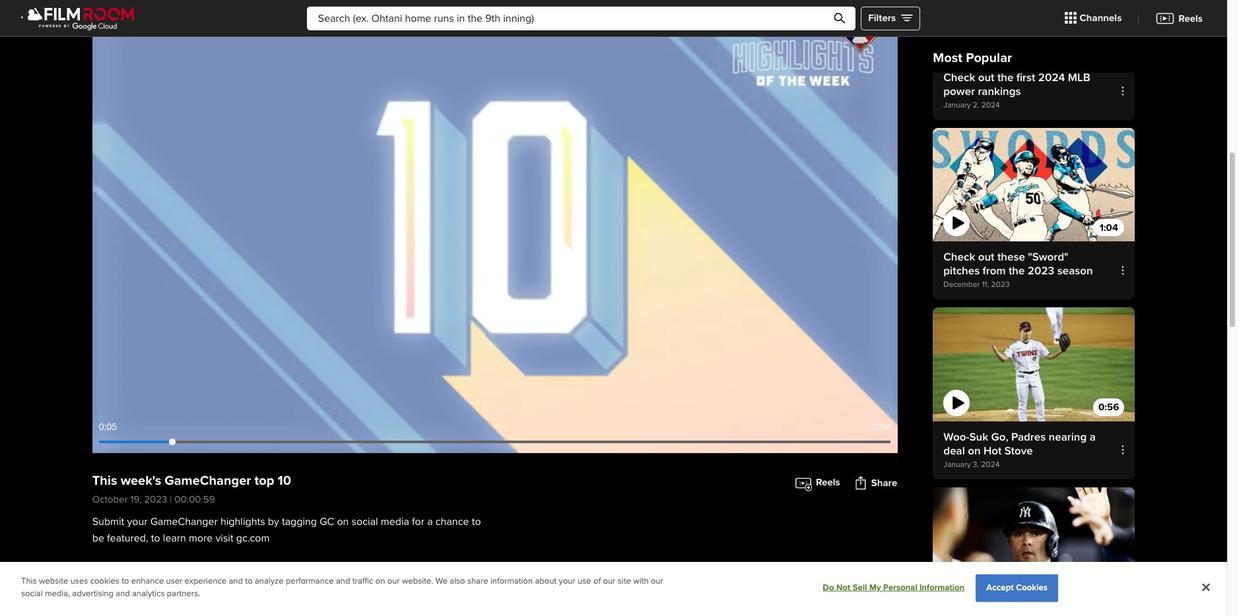 Task type: locate. For each thing, give the bounding box(es) containing it.
mlbn play ball link
[[92, 564, 172, 589]]

go,
[[991, 430, 1009, 444]]

0 horizontal spatial 2023
[[144, 494, 167, 506]]

check for check out the first 2024 mlb power rankings
[[944, 71, 976, 85]]

site
[[618, 576, 631, 587]]

0 vertical spatial out
[[978, 71, 995, 85]]

current time: 0:05 element
[[99, 421, 117, 434]]

1 horizontal spatial our
[[603, 576, 616, 587]]

0 horizontal spatial reels
[[816, 477, 840, 489]]

1 horizontal spatial reels button
[[1146, 4, 1213, 32]]

out for the
[[978, 71, 995, 85]]

0 vertical spatial this
[[92, 473, 117, 489]]

this inside this week's gamechanger top 10 october 19, 2023 | 00:00:59
[[92, 473, 117, 489]]

do not sell my personal information
[[823, 583, 965, 593]]

check
[[944, 71, 976, 85], [944, 251, 976, 264]]

this website uses cookies to enhance user experience and to analyze performance and traffic on our website. we also share information about your use of our site with our social media, advertising and analytics partners.
[[21, 576, 664, 600]]

to right cookies
[[122, 576, 129, 587]]

2024 inside woo-suk go, padres nearing a deal on hot stove january 3, 2024
[[981, 460, 1000, 470]]

out inside check out these "sword" pitches from the 2023 season december 11, 2023
[[978, 251, 995, 264]]

0 horizontal spatial social
[[21, 589, 43, 600]]

filters
[[868, 12, 896, 24]]

cookies
[[90, 576, 119, 587]]

share
[[871, 477, 898, 489]]

2 vertical spatial on
[[376, 576, 385, 587]]

cookies
[[1016, 583, 1048, 593]]

the inside check out the first 2024 mlb power rankings january 2, 2024
[[998, 71, 1014, 85]]

of
[[594, 576, 601, 587]]

january
[[944, 101, 971, 110], [944, 460, 971, 470]]

1 vertical spatial the
[[1009, 264, 1025, 278]]

advertising
[[72, 589, 114, 600]]

2023
[[1028, 264, 1055, 278], [991, 280, 1010, 290], [144, 494, 167, 506]]

social left media
[[352, 516, 378, 529]]

1 horizontal spatial on
[[376, 576, 385, 587]]

mlb media player group
[[92, 1, 898, 458]]

highlights
[[220, 516, 265, 529]]

not
[[837, 583, 851, 593]]

sell
[[853, 583, 867, 593]]

reels
[[1179, 12, 1203, 24], [816, 477, 840, 489]]

1 vertical spatial your
[[559, 576, 576, 587]]

mute (m) image
[[172, 444, 190, 457]]

social inside submit your gamechanger highlights by tagging gc on social media for a chance to be featured, to learn more visit gc.com
[[352, 516, 378, 529]]

gamechanger up 00:00:59
[[165, 473, 251, 489]]

on inside submit your gamechanger highlights by tagging gc on social media for a chance to be featured, to learn more visit gc.com
[[337, 516, 349, 529]]

out inside check out the first 2024 mlb power rankings january 2, 2024
[[978, 71, 995, 85]]

october
[[92, 494, 128, 506]]

2024
[[1039, 71, 1065, 85], [982, 101, 1000, 110], [981, 460, 1000, 470]]

0 horizontal spatial this
[[21, 576, 37, 587]]

gamechanger up learn
[[150, 516, 218, 529]]

to
[[472, 516, 481, 529], [151, 532, 160, 545], [122, 576, 129, 587], [245, 576, 253, 587]]

1 horizontal spatial reels
[[1179, 12, 1203, 24]]

0 vertical spatial the
[[998, 71, 1014, 85]]

1 vertical spatial reels
[[816, 477, 840, 489]]

filters button
[[861, 6, 921, 30]]

2023 right these
[[1028, 264, 1055, 278]]

1 vertical spatial gamechanger
[[150, 516, 218, 529]]

2 january from the top
[[944, 460, 971, 470]]

user
[[166, 576, 183, 587]]

1 vertical spatial this
[[21, 576, 37, 587]]

reels for leftmost reels button
[[816, 477, 840, 489]]

your inside 'this website uses cookies to enhance user experience and to analyze performance and traffic on our website. we also share information about your use of our site with our social media, advertising and analytics partners.'
[[559, 576, 576, 587]]

reels for the top reels button
[[1179, 12, 1203, 24]]

Free text search text field
[[307, 6, 856, 30]]

and down mlbn play ball link
[[116, 589, 130, 600]]

2024 right the 2,
[[982, 101, 1000, 110]]

on inside woo-suk go, padres nearing a deal on hot stove january 3, 2024
[[968, 444, 981, 458]]

2 out from the top
[[978, 251, 995, 264]]

0 vertical spatial reels
[[1179, 12, 1203, 24]]

a
[[1090, 430, 1096, 444], [427, 516, 433, 529]]

gamechanger inside this week's gamechanger top 10 october 19, 2023 | 00:00:59
[[165, 473, 251, 489]]

media
[[381, 516, 409, 529]]

the
[[998, 71, 1014, 85], [1009, 264, 1025, 278]]

out down popular
[[978, 71, 995, 85]]

0 horizontal spatial your
[[127, 516, 148, 529]]

visit
[[216, 532, 234, 545]]

0:59
[[873, 422, 891, 433]]

0 vertical spatial check
[[944, 71, 976, 85]]

gamechanger for highlights
[[150, 516, 218, 529]]

2 horizontal spatial on
[[968, 444, 981, 458]]

0 vertical spatial social
[[352, 516, 378, 529]]

1 vertical spatial on
[[337, 516, 349, 529]]

2,
[[973, 101, 980, 110]]

1 horizontal spatial social
[[352, 516, 378, 529]]

on up 3,
[[968, 444, 981, 458]]

this left "website"
[[21, 576, 37, 587]]

gamechanger inside submit your gamechanger highlights by tagging gc on social media for a chance to be featured, to learn more visit gc.com
[[150, 516, 218, 529]]

out for these
[[978, 251, 995, 264]]

1 horizontal spatial 2023
[[991, 280, 1010, 290]]

2024 down hot
[[981, 460, 1000, 470]]

a right nearing
[[1090, 430, 1096, 444]]

our right of
[[603, 576, 616, 587]]

2023 for 10
[[144, 494, 167, 506]]

rankings
[[978, 85, 1021, 99]]

this up october
[[92, 473, 117, 489]]

a right the for
[[427, 516, 433, 529]]

this
[[92, 473, 117, 489], [21, 576, 37, 587]]

2 horizontal spatial and
[[336, 576, 350, 587]]

gamechanger for top
[[165, 473, 251, 489]]

0 vertical spatial gamechanger
[[165, 473, 251, 489]]

channels button
[[1055, 4, 1132, 32]]

share button
[[854, 471, 898, 495]]

and right experience
[[229, 576, 243, 587]]

on right gc
[[337, 516, 349, 529]]

1 vertical spatial out
[[978, 251, 995, 264]]

reels button
[[1146, 4, 1213, 32], [794, 471, 840, 495]]

week's
[[121, 473, 161, 489]]

10
[[278, 473, 291, 489]]

your left use
[[559, 576, 576, 587]]

1 out from the top
[[978, 71, 995, 85]]

1 vertical spatial reels button
[[794, 471, 840, 495]]

the left first
[[998, 71, 1014, 85]]

out
[[978, 71, 995, 85], [978, 251, 995, 264]]

1 vertical spatial a
[[427, 516, 433, 529]]

and left the traffic
[[336, 576, 350, 587]]

to left analyze on the bottom left of the page
[[245, 576, 253, 587]]

0 vertical spatial 2023
[[1028, 264, 1055, 278]]

2023 inside this week's gamechanger top 10 october 19, 2023 | 00:00:59
[[144, 494, 167, 506]]

0 vertical spatial january
[[944, 101, 971, 110]]

social down "website"
[[21, 589, 43, 600]]

2 vertical spatial 2023
[[144, 494, 167, 506]]

popular
[[966, 50, 1012, 66]]

do not sell my personal information button
[[823, 576, 965, 602]]

check down most
[[944, 71, 976, 85]]

check inside check out the first 2024 mlb power rankings january 2, 2024
[[944, 71, 976, 85]]

2023 left |
[[144, 494, 167, 506]]

0 vertical spatial a
[[1090, 430, 1096, 444]]

tagging
[[282, 516, 317, 529]]

1:04
[[1100, 222, 1118, 234]]

0 vertical spatial your
[[127, 516, 148, 529]]

partners.
[[167, 589, 200, 600]]

0:05
[[99, 422, 117, 433]]

our right 'with'
[[651, 576, 664, 587]]

1 horizontal spatial your
[[559, 576, 576, 587]]

out left these
[[978, 251, 995, 264]]

0 horizontal spatial a
[[427, 516, 433, 529]]

1 horizontal spatial this
[[92, 473, 117, 489]]

this for week's
[[92, 473, 117, 489]]

featured,
[[107, 532, 148, 545]]

11,
[[982, 280, 989, 290]]

social
[[352, 516, 378, 529], [21, 589, 43, 600]]

1 vertical spatial 2024
[[982, 101, 1000, 110]]

0 horizontal spatial and
[[116, 589, 130, 600]]

your up featured,
[[127, 516, 148, 529]]

0 horizontal spatial on
[[337, 516, 349, 529]]

subtitles/closed captions (c) image
[[842, 444, 860, 457]]

"sword" pitches from 2023 season image
[[933, 128, 1135, 242]]

january down power
[[944, 101, 971, 110]]

performance
[[286, 576, 334, 587]]

check inside check out these "sword" pitches from the 2023 season december 11, 2023
[[944, 251, 976, 264]]

accept cookies button
[[976, 575, 1059, 602]]

check up december in the right top of the page
[[944, 251, 976, 264]]

social inside 'this website uses cookies to enhance user experience and to analyze performance and traffic on our website. we also share information about your use of our site with our social media, advertising and analytics partners.'
[[21, 589, 43, 600]]

hot
[[984, 444, 1002, 458]]

and
[[229, 576, 243, 587], [336, 576, 350, 587], [116, 589, 130, 600]]

2 horizontal spatial 2023
[[1028, 264, 1055, 278]]

1 vertical spatial january
[[944, 460, 971, 470]]

2 check from the top
[[944, 251, 976, 264]]

our
[[387, 576, 400, 587], [603, 576, 616, 587], [651, 576, 664, 587]]

this inside 'this website uses cookies to enhance user experience and to analyze performance and traffic on our website. we also share information about your use of our site with our social media, advertising and analytics partners.'
[[21, 576, 37, 587]]

2 vertical spatial 2024
[[981, 460, 1000, 470]]

0 horizontal spatial our
[[387, 576, 400, 587]]

suk
[[970, 430, 989, 444]]

share
[[467, 576, 488, 587]]

2 horizontal spatial our
[[651, 576, 664, 587]]

gamechanger
[[165, 473, 251, 489], [150, 516, 218, 529]]

a inside submit your gamechanger highlights by tagging gc on social media for a chance to be featured, to learn more visit gc.com
[[427, 516, 433, 529]]

back 15 seconds image
[[100, 444, 116, 457]]

media,
[[45, 589, 70, 600]]

on right the traffic
[[376, 576, 385, 587]]

2024 right first
[[1039, 71, 1065, 85]]

1 january from the top
[[944, 101, 971, 110]]

power
[[944, 85, 975, 99]]

0 vertical spatial on
[[968, 444, 981, 458]]

this week's gamechanger top 10 october 19, 2023 | 00:00:59
[[92, 473, 291, 506]]

1 horizontal spatial a
[[1090, 430, 1096, 444]]

pitches
[[944, 264, 980, 278]]

1 check from the top
[[944, 71, 976, 85]]

learn
[[163, 532, 186, 545]]

january down deal
[[944, 460, 971, 470]]

our left website.
[[387, 576, 400, 587]]

1 vertical spatial social
[[21, 589, 43, 600]]

1 vertical spatial check
[[944, 251, 976, 264]]

2023 right 11,
[[991, 280, 1010, 290]]

pause (space) image
[[127, 444, 135, 457]]

the right from
[[1009, 264, 1025, 278]]



Task type: vqa. For each thing, say whether or not it's contained in the screenshot.
check out the first 2024 mlb power rankings january 2, 2024
yes



Task type: describe. For each thing, give the bounding box(es) containing it.
check out these "sword" pitches from the 2023 season december 11, 2023
[[944, 251, 1093, 290]]

0:56
[[1099, 401, 1119, 413]]

the inside check out these "sword" pitches from the 2023 season december 11, 2023
[[1009, 264, 1025, 278]]

0 vertical spatial reels button
[[1146, 4, 1213, 32]]

privacy alert dialog
[[0, 563, 1228, 617]]

woo-suk go nearing deal with padres image
[[933, 308, 1135, 422]]

2023 for pitches
[[1028, 264, 1055, 278]]

january inside check out the first 2024 mlb power rankings january 2, 2024
[[944, 101, 971, 110]]

submit your gamechanger highlights by tagging gc on social media for a chance to be featured, to learn more visit gc.com
[[92, 516, 481, 545]]

gc
[[320, 516, 334, 529]]

most
[[933, 50, 963, 66]]

december
[[944, 280, 980, 290]]

information
[[491, 576, 533, 587]]

play
[[128, 570, 146, 582]]

january inside woo-suk go, padres nearing a deal on hot stove january 3, 2024
[[944, 460, 971, 470]]

mlbn play ball
[[100, 570, 164, 582]]

information
[[920, 583, 965, 593]]

mlbn
[[100, 570, 126, 582]]

website.
[[402, 576, 433, 587]]

padres
[[1012, 430, 1046, 444]]

on for social
[[337, 516, 349, 529]]

mlb
[[1068, 71, 1091, 85]]

a inside woo-suk go, padres nearing a deal on hot stove january 3, 2024
[[1090, 430, 1096, 444]]

enhance
[[131, 576, 164, 587]]

personal
[[884, 583, 918, 593]]

accept
[[987, 583, 1014, 593]]

from
[[983, 264, 1006, 278]]

"sword"
[[1028, 251, 1069, 264]]

first
[[1017, 71, 1036, 85]]

to left learn
[[151, 532, 160, 545]]

|
[[170, 494, 172, 506]]

uses
[[70, 576, 88, 587]]

also
[[450, 576, 465, 587]]

woo-
[[944, 430, 970, 444]]

3 our from the left
[[651, 576, 664, 587]]

fullscreen (f) image
[[871, 444, 889, 457]]

nearing
[[1049, 430, 1087, 444]]

forward 15 seconds image
[[146, 444, 162, 457]]

gc.com
[[236, 532, 270, 545]]

your inside submit your gamechanger highlights by tagging gc on social media for a chance to be featured, to learn more visit gc.com
[[127, 516, 148, 529]]

first mlb 2024 power rankings image
[[933, 0, 1135, 62]]

experience
[[185, 576, 227, 587]]

traffic
[[352, 576, 373, 587]]

00:00:59
[[175, 494, 215, 506]]

1 vertical spatial 2023
[[991, 280, 1010, 290]]

deal
[[944, 444, 965, 458]]

for
[[412, 516, 425, 529]]

website
[[39, 576, 68, 587]]

by
[[268, 516, 279, 529]]

volume slider
[[200, 447, 263, 454]]

1 horizontal spatial and
[[229, 576, 243, 587]]

3,
[[973, 460, 979, 470]]

check for check out these "sword" pitches from the 2023 season
[[944, 251, 976, 264]]

seek slider slider
[[99, 439, 891, 446]]

0 horizontal spatial reels button
[[794, 471, 840, 495]]

check out the first 2024 mlb power rankings january 2, 2024
[[944, 71, 1091, 110]]

mlb film room - powered by google cloud image
[[21, 6, 135, 31]]

woo-suk go, padres nearing a deal on hot stove january 3, 2024
[[944, 430, 1096, 470]]

submit
[[92, 516, 124, 529]]

2 our from the left
[[603, 576, 616, 587]]

on inside 'this website uses cookies to enhance user experience and to analyze performance and traffic on our website. we also share information about your use of our site with our social media, advertising and analytics partners.'
[[376, 576, 385, 587]]

to right chance
[[472, 516, 481, 529]]

with
[[633, 576, 649, 587]]

we
[[436, 576, 448, 587]]

use
[[578, 576, 591, 587]]

most popular
[[933, 50, 1012, 66]]

kiner-falefa on being a blue jay image
[[933, 488, 1135, 601]]

season
[[1058, 264, 1093, 278]]

about
[[535, 576, 557, 587]]

these
[[998, 251, 1025, 264]]

channels
[[1080, 12, 1122, 24]]

chance
[[436, 516, 469, 529]]

more
[[189, 532, 213, 545]]

1 our from the left
[[387, 576, 400, 587]]

top
[[255, 473, 274, 489]]

analyze
[[255, 576, 284, 587]]

accept cookies
[[987, 583, 1048, 593]]

this for website
[[21, 576, 37, 587]]

my
[[870, 583, 881, 593]]

0 vertical spatial 2024
[[1039, 71, 1065, 85]]

on for hot
[[968, 444, 981, 458]]

stove
[[1005, 444, 1033, 458]]

ball
[[148, 570, 164, 582]]

duration: 0:59 element
[[873, 421, 891, 434]]

19,
[[130, 494, 142, 506]]

do
[[823, 583, 834, 593]]

analytics
[[132, 589, 165, 600]]

be
[[92, 532, 104, 545]]



